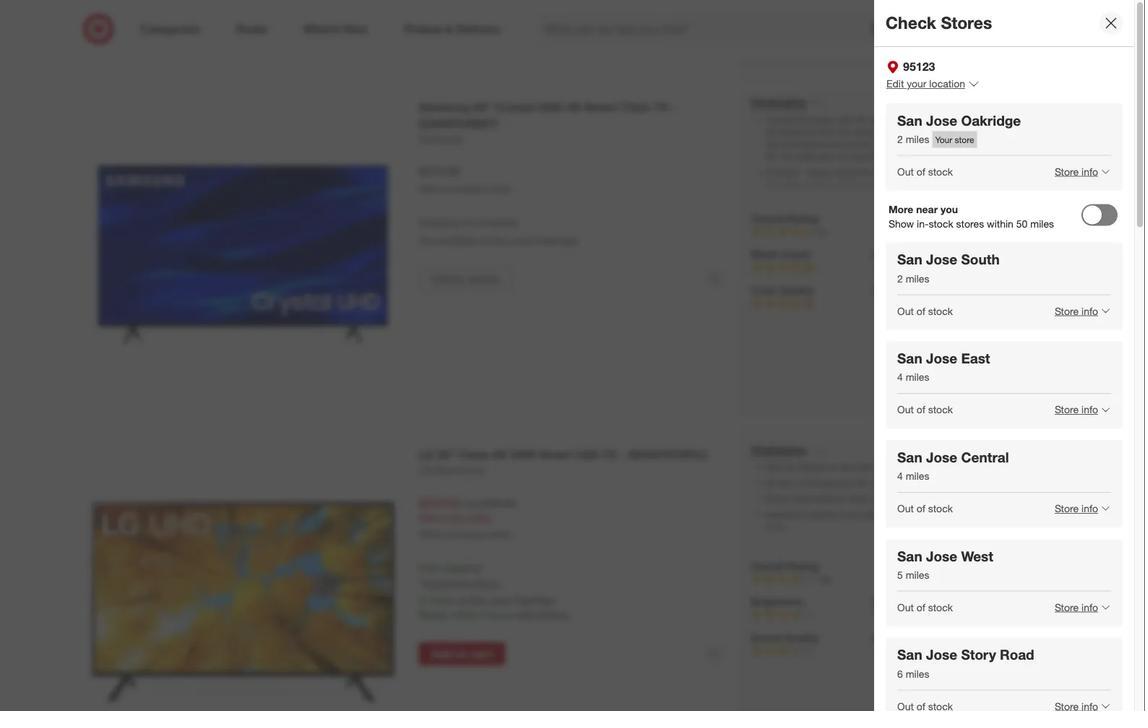 Task type: describe. For each thing, give the bounding box(es) containing it.
oakridge inside free shipping * * exclusions apply. in stock at  san jose oakridge ready within 2 hours with pickup
[[514, 594, 555, 607]]

0 horizontal spatial black
[[751, 248, 778, 261]]

out for san jose central
[[898, 502, 914, 515]]

near
[[916, 203, 938, 215]]

san for san jose west
[[898, 548, 923, 564]]

were
[[947, 167, 966, 178]]

miles inside san jose story road 6 miles
[[906, 667, 930, 680]]

miles for san jose central
[[906, 470, 930, 482]]

1 horizontal spatial black levels
[[873, 596, 933, 609]]

thanks
[[820, 139, 846, 150]]

hours
[[488, 609, 514, 621]]

lg 55" class 4k uhd smart led tv - 55uq7570puj lg electronics
[[419, 448, 707, 476]]

sound quality
[[751, 632, 819, 644]]

2 vertical spatial color
[[873, 632, 899, 644]]

4k up done
[[909, 139, 920, 150]]

2 for san jose oakridge
[[898, 133, 903, 145]]

middle
[[766, 48, 792, 59]]

lite
[[856, 11, 870, 22]]

with inside "object tracking sound lite - get in the mix with object tracking sound lite. you'll hear 3d surround sound that follows the movement on screen using our incredible virtual top channel audio—putting you right in the middle of the car chase, stampede or party scene."
[[935, 11, 951, 22]]

- inside samsung 55" crystal uhd 4k smart tizen tv - (un55tu690t) samsung
[[672, 100, 677, 114]]

upscaling inside crystal processor with 4k upscaling - watch what you love upgraded to 4k resolution with this blazing fast processor. see your content the way it was intended thanks to the powerful 4k upscaling of the crystal processor 4k. the best part, it's automatically done for you. purcolor - enjoy colors fine tuned to how they were meant to be seen. innovative color technology electronically adjusts and optimizes the colors on screen for true to life picture quality. your favorite movies, shows and sports will suddenly take on a new look.
[[869, 114, 907, 125]]

free inside free shipping * * exclusions apply. in stock at  san jose oakridge ready within 2 hours with pickup
[[419, 562, 439, 575]]

the down seen.
[[1015, 180, 1027, 191]]

miles for san jose west
[[906, 568, 930, 581]]

exclusions
[[422, 577, 471, 590]]

$379.99
[[419, 165, 460, 179]]

0 horizontal spatial in
[[895, 11, 902, 22]]

lg right 300+
[[987, 538, 999, 549]]

(hdr10,
[[813, 494, 845, 505]]

audio—putting
[[919, 36, 975, 47]]

central
[[961, 449, 1009, 465]]

online inside the $379.99 when purchased online
[[487, 184, 511, 195]]

1 vertical spatial and
[[1029, 192, 1043, 203]]

our
[[789, 36, 802, 47]]

to up 'electronically'
[[899, 167, 907, 178]]

sound inside "object tracking sound lite - get in the mix with object tracking sound lite. you'll hear 3d surround sound that follows the movement on screen using our incredible virtual top channel audio—putting you right in the middle of the car chase, stampede or party scene."
[[876, 24, 900, 34]]

2 tracking from the left
[[982, 11, 1014, 22]]

it
[[1045, 127, 1049, 137]]

lg electronics link
[[419, 463, 485, 478]]

shipping
[[442, 562, 480, 575]]

store info for west
[[1055, 601, 1098, 614]]

movies,
[[970, 192, 999, 203]]

stock inside free shipping * * exclusions apply. in stock at  san jose oakridge ready within 2 hours with pickup
[[430, 594, 455, 607]]

jose inside free shipping * * exclusions apply. in stock at  san jose oakridge ready within 2 hours with pickup
[[489, 594, 511, 607]]

4k inside samsung 55" crystal uhd 4k smart tizen tv - (un55tu690t) samsung
[[567, 100, 581, 114]]

your inside crystal processor with 4k upscaling - watch what you love upgraded to 4k resolution with this blazing fast processor. see your content the way it was intended thanks to the powerful 4k upscaling of the crystal processor 4k. the best part, it's automatically done for you. purcolor - enjoy colors fine tuned to how they were meant to be seen. innovative color technology electronically adjusts and optimizes the colors on screen for true to life picture quality. your favorite movies, shows and sports will suddenly take on a new look.
[[919, 192, 936, 203]]

4k up blazing
[[856, 114, 866, 125]]

get
[[879, 11, 893, 22]]

out of stock for san jose east
[[898, 403, 953, 416]]

0 horizontal spatial color
[[751, 284, 777, 297]]

electronically
[[874, 180, 925, 191]]

new
[[884, 204, 900, 215]]

tv inside the "real 4k display w/ 4k uhd resolution a5 gen 5 ai processor 4k: 4k upscaling & ai sound active hdr (hdr10, hlg), dynamic tone mapping, filmmaker mode webos 22: netflix, prime video, the apple tv app, disney+, hbo max & more lg channels: free access to programming on over 300+ lg channels"
[[931, 510, 942, 521]]

apply.
[[473, 577, 501, 590]]

san for san jose east
[[898, 350, 923, 367]]

uhd inside the "real 4k display w/ 4k uhd resolution a5 gen 5 ai processor 4k: 4k upscaling & ai sound active hdr (hdr10, hlg), dynamic tone mapping, filmmaker mode webos 22: netflix, prime video, the apple tv app, disney+, hbo max & more lg channels: free access to programming on over 300+ lg channels"
[[854, 462, 872, 473]]

1 horizontal spatial color quality
[[873, 632, 936, 644]]

at inside shipping not available not available at san jose oakridge
[[480, 234, 488, 247]]

best
[[798, 151, 815, 162]]

technology
[[829, 180, 872, 191]]

crystal inside samsung 55" crystal uhd 4k smart tizen tv - (un55tu690t) samsung
[[495, 100, 535, 114]]

4k inside lg 55" class 4k uhd smart led tv - 55uq7570puj lg electronics
[[492, 448, 507, 462]]

within inside more near you show in-stock stores within 50 miles
[[987, 217, 1014, 230]]

mix
[[919, 11, 933, 22]]

sound inside the "real 4k display w/ 4k uhd resolution a5 gen 5 ai processor 4k: 4k upscaling & ai sound active hdr (hdr10, hlg), dynamic tone mapping, filmmaker mode webos 22: netflix, prime video, the apple tv app, disney+, hbo max & more lg channels: free access to programming on over 300+ lg channels"
[[943, 478, 968, 489]]

stores
[[941, 13, 992, 33]]

lg down more
[[766, 538, 777, 549]]

0 vertical spatial *
[[480, 562, 484, 575]]

to inside add to cart button
[[456, 647, 467, 661]]

ends
[[441, 512, 464, 525]]

1 vertical spatial colors
[[1029, 180, 1053, 191]]

1 vertical spatial brightness
[[751, 596, 803, 609]]

store info button for central
[[1046, 493, 1111, 525]]

2 samsung from the top
[[419, 133, 462, 145]]

be
[[1005, 167, 1015, 178]]

way
[[1027, 127, 1042, 137]]

store for san jose south
[[1055, 304, 1079, 317]]

disney+,
[[963, 510, 997, 521]]

check stores
[[431, 273, 500, 287]]

of for san jose central
[[917, 502, 926, 515]]

shipping not available not available at san jose oakridge
[[419, 216, 577, 247]]

ready
[[419, 609, 448, 621]]

out of stock for san jose west
[[898, 601, 953, 614]]

0 vertical spatial black levels
[[751, 248, 811, 261]]

miles for san jose south
[[906, 272, 930, 285]]

0 vertical spatial processor
[[795, 114, 835, 125]]

4k right real
[[785, 462, 796, 473]]

the up the that
[[904, 11, 916, 22]]

What can we help you find? suggestions appear below search field
[[536, 13, 896, 45]]

display
[[798, 462, 827, 473]]

store for san jose west
[[1055, 601, 1079, 614]]

jose for san jose east
[[926, 350, 958, 367]]

jose for san jose story road
[[926, 646, 958, 663]]

of inside "object tracking sound lite - get in the mix with object tracking sound lite. you'll hear 3d surround sound that follows the movement on screen using our incredible virtual top channel audio—putting you right in the middle of the car chase, stampede or party scene."
[[794, 48, 802, 59]]

0 vertical spatial brightness
[[873, 284, 925, 297]]

jose for san jose central
[[926, 449, 958, 465]]

automatically
[[851, 151, 902, 162]]

- left the enjoy at the right
[[802, 167, 806, 178]]

store info for east
[[1055, 403, 1098, 416]]

shipping
[[419, 216, 459, 229]]

info for san jose west
[[1082, 601, 1098, 614]]

your inside crystal processor with 4k upscaling - watch what you love upgraded to 4k resolution with this blazing fast processor. see your content the way it was intended thanks to the powerful 4k upscaling of the crystal processor 4k. the best part, it's automatically done for you. purcolor - enjoy colors fine tuned to how they were meant to be seen. innovative color technology electronically adjusts and optimizes the colors on screen for true to life picture quality. your favorite movies, shows and sports will suddenly take on a new look.
[[961, 127, 978, 137]]

color inside crystal processor with 4k upscaling - watch what you love upgraded to 4k resolution with this blazing fast processor. see your content the way it was intended thanks to the powerful 4k upscaling of the crystal processor 4k. the best part, it's automatically done for you. purcolor - enjoy colors fine tuned to how they were meant to be seen. innovative color technology electronically adjusts and optimizes the colors on screen for true to life picture quality. your favorite movies, shows and sports will suddenly take on a new look.
[[807, 180, 827, 191]]

fine
[[858, 167, 872, 178]]

or
[[903, 48, 911, 59]]

to down this
[[848, 139, 856, 150]]

led
[[576, 448, 599, 462]]

love
[[980, 114, 995, 125]]

using
[[766, 36, 787, 47]]

jose for san jose oakridge
[[926, 112, 958, 129]]

hlg),
[[848, 494, 870, 505]]

1 horizontal spatial available
[[479, 216, 518, 229]]

store info button for east
[[1046, 394, 1111, 426]]

stock for central
[[928, 502, 953, 515]]

tuned
[[874, 167, 897, 178]]

1 vertical spatial available
[[438, 234, 477, 247]]

6
[[898, 667, 903, 680]]

search
[[886, 23, 920, 37]]

to left the life
[[837, 192, 845, 203]]

not
[[419, 234, 435, 247]]

the up audio—putting
[[949, 24, 962, 34]]

store for san jose central
[[1055, 502, 1079, 515]]

stock inside more near you show in-stock stores within 50 miles
[[929, 217, 954, 230]]

with up thanks
[[819, 127, 835, 137]]

stock for west
[[928, 601, 953, 614]]

info for san jose east
[[1082, 403, 1098, 416]]

2 horizontal spatial sound
[[1016, 11, 1042, 22]]

app,
[[944, 510, 961, 521]]

edit your location button
[[886, 76, 981, 92]]

to inside the "real 4k display w/ 4k uhd resolution a5 gen 5 ai processor 4k: 4k upscaling & ai sound active hdr (hdr10, hlg), dynamic tone mapping, filmmaker mode webos 22: netflix, prime video, the apple tv app, disney+, hbo max & more lg channels: free access to programming on over 300+ lg channels"
[[870, 538, 877, 549]]

1 vertical spatial processor
[[1016, 139, 1056, 150]]

when inside the $379.99 when purchased online
[[419, 184, 441, 195]]

oakridge inside shipping not available not available at san jose oakridge
[[536, 234, 577, 247]]

store for san jose east
[[1055, 403, 1079, 416]]

object tracking sound lite - get in the mix with object tracking sound lite. you'll hear 3d surround sound that follows the movement on screen using our incredible virtual top channel audio—putting you right in the middle of the car chase, stampede or party scene.
[[766, 11, 1046, 59]]

look.
[[902, 204, 921, 215]]

the down "content"
[[972, 139, 984, 150]]

south
[[961, 251, 1000, 268]]

blazing
[[854, 127, 882, 137]]

55" for lg
[[437, 448, 455, 462]]

search button
[[886, 13, 920, 48]]

smart for 4k
[[585, 100, 618, 114]]

electronics
[[434, 464, 485, 476]]

0 horizontal spatial sound
[[751, 632, 782, 644]]

upgraded
[[998, 114, 1035, 125]]

with inside free shipping * * exclusions apply. in stock at  san jose oakridge ready within 2 hours with pickup
[[517, 609, 535, 621]]

it's
[[838, 151, 848, 162]]

optimizes
[[975, 180, 1012, 191]]

1 vertical spatial levels
[[903, 596, 933, 609]]

0 horizontal spatial and
[[958, 180, 973, 191]]

check stores dialog
[[874, 0, 1145, 711]]

the down upgraded
[[1012, 127, 1025, 137]]

edit
[[887, 77, 904, 90]]

0 horizontal spatial &
[[925, 478, 930, 489]]

0 horizontal spatial *
[[419, 577, 422, 590]]

0 vertical spatial color quality
[[751, 284, 814, 297]]

upscaling inside the "real 4k display w/ 4k uhd resolution a5 gen 5 ai processor 4k: 4k upscaling & ai sound active hdr (hdr10, hlg), dynamic tone mapping, filmmaker mode webos 22: netflix, prime video, the apple tv app, disney+, hbo max & more lg channels: free access to programming on over 300+ lg channels"
[[884, 478, 923, 489]]

2 inside free shipping * * exclusions apply. in stock at  san jose oakridge ready within 2 hours with pickup
[[480, 609, 485, 621]]

enjoy
[[808, 167, 829, 178]]

watch
[[915, 114, 940, 125]]

oakridge inside san jose oakridge 2 miles your store
[[961, 112, 1021, 129]]

jose inside shipping not available not available at san jose oakridge
[[512, 234, 533, 247]]

95123
[[903, 60, 935, 74]]

screen inside "object tracking sound lite - get in the mix with object tracking sound lite. you'll hear 3d surround sound that follows the movement on screen using our incredible virtual top channel audio—putting you right in the middle of the car chase, stampede or party scene."
[[1020, 24, 1046, 34]]

active
[[766, 494, 790, 505]]

miles for san jose east
[[906, 371, 930, 383]]

mode
[[1020, 494, 1045, 505]]

true
[[819, 192, 835, 203]]

on up sports on the right of the page
[[766, 192, 775, 203]]

on inside "object tracking sound lite - get in the mix with object tracking sound lite. you'll hear 3d surround sound that follows the movement on screen using our incredible virtual top channel audio—putting you right in the middle of the car chase, stampede or party scene."
[[1008, 24, 1017, 34]]

check for check stores
[[431, 273, 464, 287]]

filmmaker
[[968, 494, 1018, 505]]

smart for uhd
[[539, 448, 573, 462]]

chase,
[[834, 48, 859, 59]]

virtual
[[844, 36, 868, 47]]

channel
[[886, 36, 916, 47]]

online inside '$349.99 reg $399.99 sale ends today when purchased online'
[[487, 529, 511, 540]]

that
[[903, 24, 918, 34]]

overall rating for samsung 55" crystal uhd 4k smart tizen tv - (un55tu690t)
[[751, 212, 819, 225]]

how
[[909, 167, 925, 178]]

1 horizontal spatial for
[[926, 151, 937, 162]]

more
[[766, 522, 786, 533]]

out for san jose west
[[898, 601, 914, 614]]

1 vertical spatial &
[[1040, 510, 1045, 521]]

party
[[913, 48, 933, 59]]

lg 55" class 4k uhd smart led tv - 55uq7570puj link
[[419, 447, 727, 463]]

of for san jose west
[[917, 601, 926, 614]]

intended
[[783, 139, 818, 150]]

to left be
[[995, 167, 1002, 178]]

seen.
[[1017, 167, 1038, 178]]

out for san jose oakridge
[[898, 165, 914, 178]]

lg left electronics
[[419, 464, 432, 476]]

out for san jose east
[[898, 403, 914, 416]]

miles inside more near you show in-stock stores within 50 miles
[[1031, 217, 1054, 230]]



Task type: vqa. For each thing, say whether or not it's contained in the screenshot.
Jose inside San Jose South 2 miles
yes



Task type: locate. For each thing, give the bounding box(es) containing it.
with up follows
[[935, 11, 951, 22]]

miles inside san jose west 5 miles
[[906, 568, 930, 581]]

1 vertical spatial 55"
[[437, 448, 455, 462]]

1 out of stock from the top
[[898, 165, 953, 178]]

55" up the lg electronics link
[[437, 448, 455, 462]]

at down exclusions apply. link
[[457, 594, 466, 607]]

overall rating for lg 55" class 4k uhd smart led tv - 55uq7570puj
[[751, 560, 819, 573]]

55uq7570puj
[[628, 448, 707, 462]]

1 vertical spatial color quality
[[873, 632, 936, 644]]

0 horizontal spatial stores
[[468, 273, 500, 287]]

sound
[[828, 11, 854, 22], [1016, 11, 1042, 22], [943, 478, 968, 489]]

out of stock for san jose oakridge
[[898, 165, 953, 178]]

tv for led
[[602, 448, 617, 462]]

san inside free shipping * * exclusions apply. in stock at  san jose oakridge ready within 2 hours with pickup
[[469, 594, 486, 607]]

1 horizontal spatial your
[[961, 127, 978, 137]]

1 4 from the top
[[898, 371, 903, 383]]

store info for central
[[1055, 502, 1098, 515]]

check inside dialog
[[886, 13, 937, 33]]

55" for samsung
[[474, 100, 492, 114]]

life
[[847, 192, 858, 203]]

store info for oakridge
[[1055, 165, 1098, 178]]

1 horizontal spatial ai
[[933, 478, 941, 489]]

- inside "object tracking sound lite - get in the mix with object tracking sound lite. you'll hear 3d surround sound that follows the movement on screen using our incredible virtual top channel audio—putting you right in the middle of the car chase, stampede or party scene."
[[873, 11, 876, 22]]

0 horizontal spatial smart
[[539, 448, 573, 462]]

prime
[[840, 510, 863, 521]]

oakridge
[[961, 112, 1021, 129], [536, 234, 577, 247], [514, 594, 555, 607]]

2 horizontal spatial tv
[[931, 510, 942, 521]]

miles inside san jose south 2 miles
[[906, 272, 930, 285]]

overall rating down channels:
[[751, 560, 819, 573]]

0 vertical spatial tv
[[654, 100, 669, 114]]

2 horizontal spatial uhd
[[854, 462, 872, 473]]

2 object from the left
[[954, 11, 979, 22]]

1 store info from the top
[[1055, 165, 1098, 178]]

you left love
[[963, 114, 977, 125]]

0 vertical spatial online
[[487, 184, 511, 195]]

of left they
[[917, 165, 926, 178]]

upscaling up fast
[[869, 114, 907, 125]]

miles inside san jose oakridge 2 miles your store
[[906, 133, 930, 145]]

0 horizontal spatial colors
[[832, 167, 855, 178]]

1 vertical spatial samsung
[[419, 133, 462, 145]]

of right upscaling
[[962, 139, 969, 150]]

4 store info from the top
[[1055, 502, 1098, 515]]

uhd inside samsung 55" crystal uhd 4k smart tizen tv - (un55tu690t) samsung
[[538, 100, 563, 114]]

55" inside lg 55" class 4k uhd smart led tv - 55uq7570puj lg electronics
[[437, 448, 455, 462]]

4k
[[567, 100, 581, 114], [856, 114, 866, 125], [766, 127, 776, 137], [909, 139, 920, 150], [492, 448, 507, 462], [785, 462, 796, 473], [841, 462, 851, 473], [871, 478, 881, 489]]

stores inside button
[[468, 273, 500, 287]]

tv inside samsung 55" crystal uhd 4k smart tizen tv - (un55tu690t) samsung
[[654, 100, 669, 114]]

jose inside san jose central 4 miles
[[926, 449, 958, 465]]

done
[[904, 151, 924, 162]]

0 vertical spatial purchased
[[444, 184, 485, 195]]

a5
[[766, 478, 775, 489]]

of for san jose oakridge
[[917, 165, 926, 178]]

3 info from the top
[[1082, 403, 1098, 416]]

1 horizontal spatial sound
[[876, 24, 900, 34]]

0 vertical spatial free
[[820, 538, 838, 549]]

out down 'features'
[[898, 304, 914, 317]]

san inside san jose west 5 miles
[[898, 548, 923, 564]]

1 horizontal spatial free
[[820, 538, 838, 549]]

for down upscaling
[[926, 151, 937, 162]]

san inside san jose central 4 miles
[[898, 449, 923, 465]]

san for san jose oakridge
[[898, 112, 923, 129]]

overall
[[751, 212, 785, 225], [751, 560, 785, 573]]

you.
[[939, 151, 955, 162]]

the
[[904, 11, 916, 22], [949, 24, 962, 34], [1022, 36, 1035, 47], [804, 48, 817, 59], [1012, 127, 1025, 137], [858, 139, 871, 150], [972, 139, 984, 150], [1015, 180, 1027, 191], [891, 510, 904, 521]]

out down san jose west 5 miles
[[898, 601, 914, 614]]

5 store info button from the top
[[1046, 592, 1111, 623]]

levels down will
[[781, 248, 811, 261]]

you inside "object tracking sound lite - get in the mix with object tracking sound lite. you'll hear 3d surround sound that follows the movement on screen using our incredible virtual top channel audio—putting you right in the middle of the car chase, stampede or party scene."
[[977, 36, 991, 47]]

4 store from the top
[[1055, 502, 1079, 515]]

with up this
[[837, 114, 853, 125]]

quality.
[[890, 192, 917, 203]]

0 vertical spatial 4
[[898, 371, 903, 383]]

lite.
[[766, 24, 782, 34]]

4k up the was
[[766, 127, 776, 137]]

jose up upscaling
[[926, 112, 958, 129]]

jose for san jose west
[[926, 548, 958, 564]]

1 horizontal spatial smart
[[585, 100, 618, 114]]

0 vertical spatial sound
[[876, 24, 900, 34]]

overall down channels:
[[751, 560, 785, 573]]

your right "see"
[[961, 127, 978, 137]]

levels down san jose west 5 miles
[[903, 596, 933, 609]]

innovative
[[766, 180, 805, 191]]

0 vertical spatial black
[[751, 248, 778, 261]]

san down apple
[[898, 548, 923, 564]]

2 store info from the top
[[1055, 304, 1098, 317]]

0 vertical spatial samsung
[[419, 100, 470, 114]]

1 horizontal spatial black
[[873, 596, 900, 609]]

1 horizontal spatial 55"
[[474, 100, 492, 114]]

processor up resolution
[[795, 114, 835, 125]]

1 tracking from the left
[[794, 11, 826, 22]]

2 when from the top
[[419, 529, 441, 540]]

59
[[818, 227, 827, 238]]

screen right movement
[[1020, 24, 1046, 34]]

black down sports on the right of the page
[[751, 248, 778, 261]]

pickup
[[538, 609, 568, 621]]

out of stock for san jose central
[[898, 502, 953, 515]]

processor inside the "real 4k display w/ 4k uhd resolution a5 gen 5 ai processor 4k: 4k upscaling & ai sound active hdr (hdr10, hlg), dynamic tone mapping, filmmaker mode webos 22: netflix, prime video, the apple tv app, disney+, hbo max & more lg channels: free access to programming on over 300+ lg channels"
[[814, 478, 853, 489]]

stock down near
[[929, 217, 954, 230]]

of inside crystal processor with 4k upscaling - watch what you love upgraded to 4k resolution with this blazing fast processor. see your content the way it was intended thanks to the powerful 4k upscaling of the crystal processor 4k. the best part, it's automatically done for you. purcolor - enjoy colors fine tuned to how they were meant to be seen. innovative color technology electronically adjusts and optimizes the colors on screen for true to life picture quality. your favorite movies, shows and sports will suddenly take on a new look.
[[962, 139, 969, 150]]

1 object from the left
[[766, 11, 792, 22]]

2 horizontal spatial crystal
[[987, 139, 1014, 150]]

2 vertical spatial processor
[[814, 478, 853, 489]]

samsung down (un55tu690t)
[[419, 133, 462, 145]]

0 horizontal spatial for
[[807, 192, 817, 203]]

0 vertical spatial and
[[958, 180, 973, 191]]

jose inside 'san jose east 4 miles'
[[926, 350, 958, 367]]

sound up mapping,
[[943, 478, 968, 489]]

(un55tu690t)
[[419, 117, 498, 131]]

3 out of stock from the top
[[898, 403, 953, 416]]

when inside '$349.99 reg $399.99 sale ends today when purchased online'
[[419, 529, 441, 540]]

black levels down san jose west 5 miles
[[873, 596, 933, 609]]

online
[[487, 184, 511, 195], [487, 529, 511, 540]]

1 vertical spatial tv
[[602, 448, 617, 462]]

1 vertical spatial your
[[919, 192, 936, 203]]

0 vertical spatial for
[[926, 151, 937, 162]]

jose inside san jose west 5 miles
[[926, 548, 958, 564]]

rating down channels:
[[788, 560, 819, 573]]

2 out of stock from the top
[[898, 304, 953, 317]]

stock down 'san jose east 4 miles'
[[928, 403, 953, 416]]

tv left app,
[[931, 510, 942, 521]]

at inside free shipping * * exclusions apply. in stock at  san jose oakridge ready within 2 hours with pickup
[[457, 594, 466, 607]]

available down not
[[438, 234, 477, 247]]

5 out of stock from the top
[[898, 601, 953, 614]]

webos
[[766, 510, 794, 521]]

5 inside san jose west 5 miles
[[898, 568, 903, 581]]

san
[[898, 112, 923, 129], [491, 234, 509, 247], [898, 251, 923, 268], [898, 350, 923, 367], [898, 449, 923, 465], [898, 548, 923, 564], [469, 594, 486, 607], [898, 646, 923, 663]]

1 vertical spatial overall
[[751, 560, 785, 573]]

lg
[[419, 448, 434, 462], [419, 464, 432, 476], [766, 538, 777, 549], [987, 538, 999, 549]]

3 out from the top
[[898, 403, 914, 416]]

3 store info button from the top
[[1046, 394, 1111, 426]]

overall for lg 55" class 4k uhd smart led tv - 55uq7570puj
[[751, 560, 785, 573]]

your down adjusts on the top of the page
[[919, 192, 936, 203]]

1 online from the top
[[487, 184, 511, 195]]

0 horizontal spatial tv
[[602, 448, 617, 462]]

0 horizontal spatial black levels
[[751, 248, 811, 261]]

within left 50 in the top of the page
[[987, 217, 1014, 230]]

1 store from the top
[[1055, 165, 1079, 178]]

2 vertical spatial oakridge
[[514, 594, 555, 607]]

uhd inside lg 55" class 4k uhd smart led tv - 55uq7570puj lg electronics
[[510, 448, 536, 462]]

0 vertical spatial 55"
[[474, 100, 492, 114]]

they
[[928, 167, 944, 178]]

movement
[[964, 24, 1005, 34]]

1 horizontal spatial and
[[1029, 192, 1043, 203]]

smart inside samsung 55" crystal uhd 4k smart tizen tv - (un55tu690t) samsung
[[585, 100, 618, 114]]

* up the in
[[419, 577, 422, 590]]

1 vertical spatial oakridge
[[536, 234, 577, 247]]

0 vertical spatial you
[[977, 36, 991, 47]]

online up shipping not available not available at san jose oakridge
[[487, 184, 511, 195]]

0 vertical spatial at
[[480, 234, 488, 247]]

4 out from the top
[[898, 502, 914, 515]]

5 info from the top
[[1082, 601, 1098, 614]]

west
[[961, 548, 994, 564]]

sound
[[876, 24, 900, 34], [751, 632, 782, 644]]

jose inside san jose story road 6 miles
[[926, 646, 958, 663]]

3 store info from the top
[[1055, 403, 1098, 416]]

channels:
[[779, 538, 818, 549]]

2 for san jose south
[[898, 272, 903, 285]]

sound right stores
[[1016, 11, 1042, 22]]

2 overall from the top
[[751, 560, 785, 573]]

your
[[907, 77, 927, 90], [961, 127, 978, 137]]

purchased down $379.99
[[444, 184, 485, 195]]

stampede
[[861, 48, 900, 59]]

55"
[[474, 100, 492, 114], [437, 448, 455, 462]]

the right right
[[1022, 36, 1035, 47]]

tv inside lg 55" class 4k uhd smart led tv - 55uq7570puj lg electronics
[[602, 448, 617, 462]]

out right video, at the right bottom
[[898, 502, 914, 515]]

the left car
[[804, 48, 817, 59]]

free inside the "real 4k display w/ 4k uhd resolution a5 gen 5 ai processor 4k: 4k upscaling & ai sound active hdr (hdr10, hlg), dynamic tone mapping, filmmaker mode webos 22: netflix, prime video, the apple tv app, disney+, hbo max & more lg channels: free access to programming on over 300+ lg channels"
[[820, 538, 838, 549]]

of for san jose south
[[917, 304, 926, 317]]

1 vertical spatial free
[[419, 562, 439, 575]]

1 vertical spatial online
[[487, 529, 511, 540]]

upscaling
[[869, 114, 907, 125], [884, 478, 923, 489]]

4 inside 'san jose east 4 miles'
[[898, 371, 903, 383]]

0 vertical spatial overall rating
[[751, 212, 819, 225]]

stock up ready
[[430, 594, 455, 607]]

check inside button
[[431, 273, 464, 287]]

san for san jose story road
[[898, 646, 923, 663]]

within right ready
[[450, 609, 477, 621]]

1 overall from the top
[[751, 212, 785, 225]]

stock right tone
[[928, 502, 953, 515]]

0 vertical spatial your
[[935, 134, 953, 145]]

colors
[[832, 167, 855, 178], [1029, 180, 1053, 191]]

on inside the "real 4k display w/ 4k uhd resolution a5 gen 5 ai processor 4k: 4k upscaling & ai sound active hdr (hdr10, hlg), dynamic tone mapping, filmmaker mode webos 22: netflix, prime video, the apple tv app, disney+, hbo max & more lg channels: free access to programming on over 300+ lg channels"
[[934, 538, 944, 549]]

1 horizontal spatial 5
[[898, 568, 903, 581]]

your inside san jose oakridge 2 miles your store
[[935, 134, 953, 145]]

in-
[[917, 217, 929, 230]]

smart left tizen
[[585, 100, 618, 114]]

$399.99
[[480, 497, 516, 510]]

jose inside san jose oakridge 2 miles your store
[[926, 112, 958, 129]]

out down 'san jose east 4 miles'
[[898, 403, 914, 416]]

jose for san jose south
[[926, 251, 958, 268]]

2 ai from the left
[[933, 478, 941, 489]]

- right led
[[620, 448, 625, 462]]

1 horizontal spatial uhd
[[538, 100, 563, 114]]

1 horizontal spatial tv
[[654, 100, 669, 114]]

store info button for oakridge
[[1046, 156, 1111, 188]]

east
[[961, 350, 990, 367]]

resolution
[[875, 462, 916, 473]]

5 out from the top
[[898, 601, 914, 614]]

4 for san jose central
[[898, 470, 903, 482]]

quality
[[780, 284, 814, 297], [785, 632, 819, 644], [902, 632, 936, 644]]

2 vertical spatial tv
[[931, 510, 942, 521]]

stores down shipping not available not available at san jose oakridge
[[468, 273, 500, 287]]

store info
[[1055, 165, 1098, 178], [1055, 304, 1098, 317], [1055, 403, 1098, 416], [1055, 502, 1098, 515], [1055, 601, 1098, 614]]

out of stock
[[898, 165, 953, 178], [898, 304, 953, 317], [898, 403, 953, 416], [898, 502, 953, 515], [898, 601, 953, 614]]

overall for samsung 55" crystal uhd 4k smart tizen tv - (un55tu690t)
[[751, 212, 785, 225]]

san for san jose central
[[898, 449, 923, 465]]

in right get
[[895, 11, 902, 22]]

road
[[1000, 646, 1035, 663]]

1 samsung from the top
[[419, 100, 470, 114]]

san up check stores
[[491, 234, 509, 247]]

store for san jose oakridge
[[1055, 165, 1079, 178]]

more near you show in-stock stores within 50 miles
[[889, 203, 1054, 230]]

stock for south
[[928, 304, 953, 317]]

on up right
[[1008, 24, 1017, 34]]

san jose central 4 miles
[[898, 449, 1009, 482]]

upscaling down resolution
[[884, 478, 923, 489]]

55" inside samsung 55" crystal uhd 4k smart tizen tv - (un55tu690t) samsung
[[474, 100, 492, 114]]

purchased inside '$349.99 reg $399.99 sale ends today when purchased online'
[[444, 529, 485, 540]]

0 vertical spatial 5
[[796, 478, 801, 489]]

1 vertical spatial color
[[751, 284, 777, 297]]

out for san jose south
[[898, 304, 914, 317]]

2 inside san jose oakridge 2 miles your store
[[898, 133, 903, 145]]

4 out of stock from the top
[[898, 502, 953, 515]]

overall rating down innovative
[[751, 212, 819, 225]]

1 store info button from the top
[[1046, 156, 1111, 188]]

1 horizontal spatial object
[[954, 11, 979, 22]]

powerful
[[873, 139, 907, 150]]

0 horizontal spatial check
[[431, 273, 464, 287]]

crystal up resolution
[[766, 114, 793, 125]]

out of stock for san jose south
[[898, 304, 953, 317]]

lg up the lg electronics link
[[419, 448, 434, 462]]

4k right w/
[[841, 462, 851, 473]]

the down blazing
[[858, 139, 871, 150]]

1 rating from the top
[[788, 212, 819, 225]]

0 horizontal spatial at
[[457, 594, 466, 607]]

san inside san jose oakridge 2 miles your store
[[898, 112, 923, 129]]

1 horizontal spatial sound
[[943, 478, 968, 489]]

info for san jose oakridge
[[1082, 165, 1098, 178]]

2 info from the top
[[1082, 304, 1098, 317]]

1 horizontal spatial colors
[[1029, 180, 1053, 191]]

smart inside lg 55" class 4k uhd smart led tv - 55uq7570puj lg electronics
[[539, 448, 573, 462]]

1 horizontal spatial color
[[807, 180, 827, 191]]

0 horizontal spatial sound
[[828, 11, 854, 22]]

sound up 3d
[[828, 11, 854, 22]]

available right not
[[479, 216, 518, 229]]

0 vertical spatial oakridge
[[961, 112, 1021, 129]]

2 online from the top
[[487, 529, 511, 540]]

* up apply.
[[480, 562, 484, 575]]

san for san jose south
[[898, 251, 923, 268]]

& up tone
[[925, 478, 930, 489]]

screen inside crystal processor with 4k upscaling - watch what you love upgraded to 4k resolution with this blazing fast processor. see your content the way it was intended thanks to the powerful 4k upscaling of the crystal processor 4k. the best part, it's automatically done for you. purcolor - enjoy colors fine tuned to how they were meant to be seen. innovative color technology electronically adjusts and optimizes the colors on screen for true to life picture quality. your favorite movies, shows and sports will suddenly take on a new look.
[[778, 192, 804, 203]]

4k right 4k: at the right of page
[[871, 478, 881, 489]]

stock for oakridge
[[928, 165, 953, 178]]

purcolor
[[766, 167, 800, 178]]

miles inside 'san jose east 4 miles'
[[906, 371, 930, 383]]

processor down way
[[1016, 139, 1056, 150]]

ai down display
[[803, 478, 811, 489]]

1 vertical spatial check
[[431, 273, 464, 287]]

0 horizontal spatial ai
[[803, 478, 811, 489]]

rating for samsung 55" crystal uhd 4k smart tizen tv - (un55tu690t)
[[788, 212, 819, 225]]

processor
[[795, 114, 835, 125], [1016, 139, 1056, 150], [814, 478, 853, 489]]

crystal
[[495, 100, 535, 114], [766, 114, 793, 125], [987, 139, 1014, 150]]

0 horizontal spatial available
[[438, 234, 477, 247]]

object up lite. on the top of page
[[766, 11, 792, 22]]

content
[[980, 127, 1010, 137]]

- left get
[[873, 11, 876, 22]]

out up 'electronically'
[[898, 165, 914, 178]]

san jose south 2 miles
[[898, 251, 1000, 285]]

add to cart button
[[419, 643, 505, 666]]

jose up mapping,
[[926, 449, 958, 465]]

rating up 59
[[788, 212, 819, 225]]

samsung 55" crystal uhd 4k smart tizen tv - (un55tu690t) link
[[419, 99, 727, 132]]

0 horizontal spatial brightness
[[751, 596, 803, 609]]

adjusts
[[928, 180, 956, 191]]

san inside san jose story road 6 miles
[[898, 646, 923, 663]]

miles inside san jose central 4 miles
[[906, 470, 930, 482]]

right
[[993, 36, 1011, 47]]

0 vertical spatial rating
[[788, 212, 819, 225]]

hbo
[[999, 510, 1018, 521]]

1 ai from the left
[[803, 478, 811, 489]]

0 vertical spatial when
[[419, 184, 441, 195]]

tv for tizen
[[654, 100, 669, 114]]

0 vertical spatial overall
[[751, 212, 785, 225]]

jose left 300+
[[926, 548, 958, 564]]

san down show
[[898, 251, 923, 268]]

smart left led
[[539, 448, 573, 462]]

2 store info button from the top
[[1046, 295, 1111, 327]]

crystal down "content"
[[987, 139, 1014, 150]]

ai up mapping,
[[933, 478, 941, 489]]

within inside free shipping * * exclusions apply. in stock at  san jose oakridge ready within 2 hours with pickup
[[450, 609, 477, 621]]

purchased inside the $379.99 when purchased online
[[444, 184, 485, 195]]

2 vertical spatial 2
[[480, 609, 485, 621]]

lg 55" class 4k uhd smart led tv - 55uq7570puj image
[[84, 443, 403, 711], [84, 443, 403, 711]]

san jose story road 6 miles
[[898, 646, 1035, 680]]

san inside shipping not available not available at san jose oakridge
[[491, 234, 509, 247]]

1 horizontal spatial within
[[987, 217, 1014, 230]]

1 purchased from the top
[[444, 184, 485, 195]]

1 vertical spatial 4
[[898, 470, 903, 482]]

jose left story
[[926, 646, 958, 663]]

online down today
[[487, 529, 511, 540]]

san inside san jose south 2 miles
[[898, 251, 923, 268]]

1 vertical spatial 2
[[898, 272, 903, 285]]

2 rating from the top
[[788, 560, 819, 573]]

rating for lg 55" class 4k uhd smart led tv - 55uq7570puj
[[788, 560, 819, 573]]

0 vertical spatial 2
[[898, 133, 903, 145]]

in
[[419, 594, 427, 607]]

tv right tizen
[[654, 100, 669, 114]]

info for san jose central
[[1082, 502, 1098, 515]]

4 store info button from the top
[[1046, 493, 1111, 525]]

quality for samsung 55" crystal uhd 4k smart tizen tv - (un55tu690t)
[[780, 284, 814, 297]]

1 vertical spatial your
[[961, 127, 978, 137]]

you inside more near you show in-stock stores within 50 miles
[[941, 203, 958, 215]]

1 vertical spatial black
[[873, 596, 900, 609]]

cart
[[471, 647, 493, 661]]

- up processor. on the top of the page
[[910, 114, 913, 125]]

1 info from the top
[[1082, 165, 1098, 178]]

the inside the "real 4k display w/ 4k uhd resolution a5 gen 5 ai processor 4k: 4k upscaling & ai sound active hdr (hdr10, hlg), dynamic tone mapping, filmmaker mode webos 22: netflix, prime video, the apple tv app, disney+, hbo max & more lg channels: free access to programming on over 300+ lg channels"
[[891, 510, 904, 521]]

- inside lg 55" class 4k uhd smart led tv - 55uq7570puj lg electronics
[[620, 448, 625, 462]]

2 out from the top
[[898, 304, 914, 317]]

access
[[840, 538, 867, 549]]

for left true
[[807, 192, 817, 203]]

5 store from the top
[[1055, 601, 1079, 614]]

store info button for south
[[1046, 295, 1111, 327]]

55" up (un55tu690t)
[[474, 100, 492, 114]]

1 horizontal spatial in
[[1013, 36, 1020, 47]]

0 vertical spatial within
[[987, 217, 1014, 230]]

of for san jose east
[[917, 403, 926, 416]]

50
[[1017, 217, 1028, 230]]

stock for east
[[928, 403, 953, 416]]

apple
[[906, 510, 929, 521]]

scene.
[[936, 48, 961, 59]]

the
[[781, 151, 795, 162]]

miles for san jose oakridge
[[906, 133, 930, 145]]

3 store from the top
[[1055, 403, 1079, 416]]

1 overall rating from the top
[[751, 212, 819, 225]]

when
[[419, 184, 441, 195], [419, 529, 441, 540]]

of down our
[[794, 48, 802, 59]]

1 vertical spatial at
[[457, 594, 466, 607]]

free left access
[[820, 538, 838, 549]]

you'll
[[784, 24, 804, 34]]

san up powerful
[[898, 112, 923, 129]]

you inside crystal processor with 4k upscaling - watch what you love upgraded to 4k resolution with this blazing fast processor. see your content the way it was intended thanks to the powerful 4k upscaling of the crystal processor 4k. the best part, it's automatically done for you. purcolor - enjoy colors fine tuned to how they were meant to be seen. innovative color technology electronically adjusts and optimizes the colors on screen for true to life picture quality. your favorite movies, shows and sports will suddenly take on a new look.
[[963, 114, 977, 125]]

to up it
[[1038, 114, 1045, 125]]

samsung link
[[419, 132, 462, 146]]

on left over
[[934, 538, 944, 549]]

1 horizontal spatial check
[[886, 13, 937, 33]]

1 when from the top
[[419, 184, 441, 195]]

san down apply.
[[469, 594, 486, 607]]

0 horizontal spatial within
[[450, 609, 477, 621]]

2 4 from the top
[[898, 470, 903, 482]]

1 vertical spatial rating
[[788, 560, 819, 573]]

2 overall rating from the top
[[751, 560, 819, 573]]

real 4k display w/ 4k uhd resolution a5 gen 5 ai processor 4k: 4k upscaling & ai sound active hdr (hdr10, hlg), dynamic tone mapping, filmmaker mode webos 22: netflix, prime video, the apple tv app, disney+, hbo max & more lg channels: free access to programming on over 300+ lg channels
[[766, 462, 1045, 549]]

quality for lg 55" class 4k uhd smart led tv - 55uq7570puj
[[785, 632, 819, 644]]

check stores button
[[419, 268, 512, 291]]

1 out from the top
[[898, 165, 914, 178]]

on left a
[[864, 204, 874, 215]]

0 horizontal spatial free
[[419, 562, 439, 575]]

san inside 'san jose east 4 miles'
[[898, 350, 923, 367]]

to right access
[[870, 538, 877, 549]]

4 for san jose east
[[898, 371, 903, 383]]

levels
[[781, 248, 811, 261], [903, 596, 933, 609]]

4 inside san jose central 4 miles
[[898, 470, 903, 482]]

5 inside the "real 4k display w/ 4k uhd resolution a5 gen 5 ai processor 4k: 4k upscaling & ai sound active hdr (hdr10, hlg), dynamic tone mapping, filmmaker mode webos 22: netflix, prime video, the apple tv app, disney+, hbo max & more lg channels: free access to programming on over 300+ lg channels"
[[796, 478, 801, 489]]

within
[[987, 217, 1014, 230], [450, 609, 477, 621]]

5 store info from the top
[[1055, 601, 1098, 614]]

on
[[1008, 24, 1017, 34], [766, 192, 775, 203], [864, 204, 874, 215], [934, 538, 944, 549]]

2 store from the top
[[1055, 304, 1079, 317]]

real
[[766, 462, 783, 473]]

stock down san jose south 2 miles
[[928, 304, 953, 317]]

store info for south
[[1055, 304, 1098, 317]]

top
[[871, 36, 883, 47]]

was
[[766, 139, 781, 150]]

1 horizontal spatial crystal
[[766, 114, 793, 125]]

overall rating
[[751, 212, 819, 225], [751, 560, 819, 573]]

0 horizontal spatial color quality
[[751, 284, 814, 297]]

2 purchased from the top
[[444, 529, 485, 540]]

$349.99
[[419, 496, 460, 510]]

and down were
[[958, 180, 973, 191]]

0 vertical spatial upscaling
[[869, 114, 907, 125]]

0 horizontal spatial 5
[[796, 478, 801, 489]]

0 vertical spatial levels
[[781, 248, 811, 261]]

surround
[[839, 24, 874, 34]]

channels
[[1001, 538, 1037, 549]]

your inside button
[[907, 77, 927, 90]]

check for check stores
[[886, 13, 937, 33]]

stores inside more near you show in-stock stores within 50 miles
[[956, 217, 984, 230]]

4 info from the top
[[1082, 502, 1098, 515]]

not
[[462, 216, 476, 229]]

jose inside san jose south 2 miles
[[926, 251, 958, 268]]

info for san jose south
[[1082, 304, 1098, 317]]

samsung 55" crystal uhd 4k smart tizen tv - (un55tu690t) image
[[84, 96, 403, 414], [84, 96, 403, 414]]

0 horizontal spatial object
[[766, 11, 792, 22]]

brightness down 'features'
[[873, 284, 925, 297]]

0 horizontal spatial levels
[[781, 248, 811, 261]]

0 horizontal spatial your
[[907, 77, 927, 90]]

suddenly
[[808, 204, 843, 215]]

0 horizontal spatial tracking
[[794, 11, 826, 22]]

1 horizontal spatial screen
[[1020, 24, 1046, 34]]

at up check stores
[[480, 234, 488, 247]]

san up tone
[[898, 449, 923, 465]]

in right right
[[1013, 36, 1020, 47]]

2 inside san jose south 2 miles
[[898, 272, 903, 285]]

store info button for west
[[1046, 592, 1111, 623]]

black levels
[[751, 248, 811, 261], [873, 596, 933, 609]]

san jose west 5 miles
[[898, 548, 994, 581]]

check stores
[[886, 13, 992, 33]]

san jose east 4 miles
[[898, 350, 990, 383]]

you right near
[[941, 203, 958, 215]]

0 vertical spatial colors
[[832, 167, 855, 178]]



